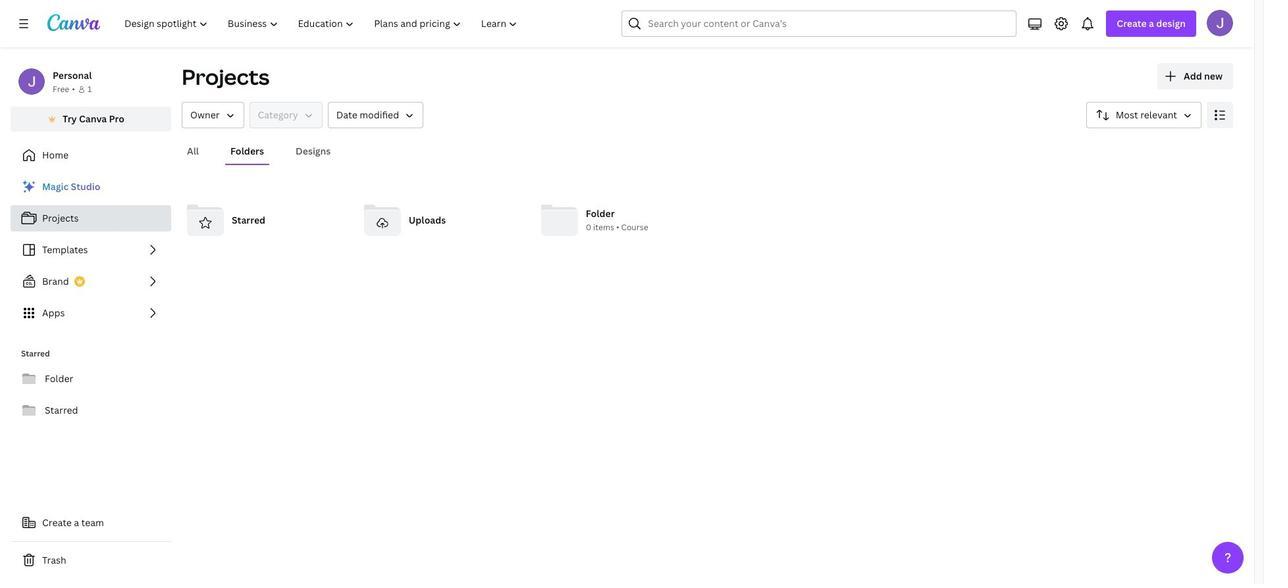 Task type: describe. For each thing, give the bounding box(es) containing it.
Date modified button
[[328, 102, 424, 128]]

top level navigation element
[[116, 11, 529, 37]]

Sort by button
[[1087, 102, 1202, 128]]

Owner button
[[182, 102, 244, 128]]



Task type: locate. For each thing, give the bounding box(es) containing it.
Category button
[[249, 102, 323, 128]]

Search search field
[[648, 11, 991, 36]]

list
[[11, 174, 171, 327]]

None search field
[[622, 11, 1017, 37]]

jacob simon image
[[1207, 10, 1234, 36]]



Task type: vqa. For each thing, say whether or not it's contained in the screenshot.
CATEGORY button
yes



